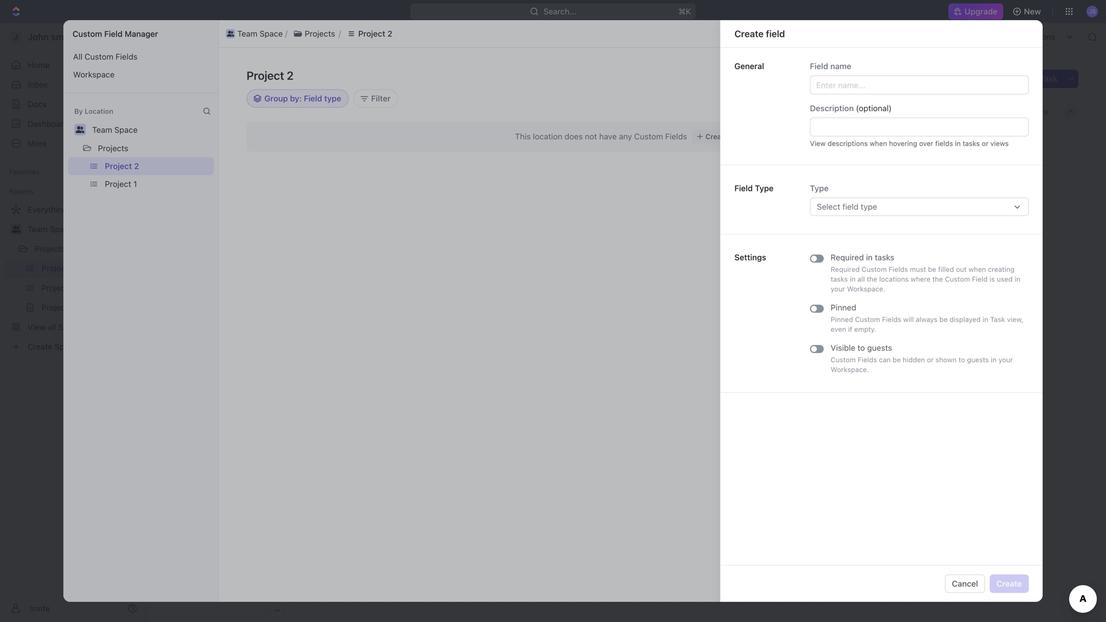 Task type: describe. For each thing, give the bounding box(es) containing it.
dashboards
[[28, 119, 72, 129]]

show closed
[[232, 136, 274, 144]]

new button
[[1008, 2, 1048, 21]]

new
[[1025, 7, 1042, 16]]

locations
[[880, 275, 909, 283]]

existing
[[881, 71, 911, 80]]

1 horizontal spatial guests
[[968, 356, 989, 364]]

project 1
[[105, 179, 137, 189]]

projects / project 2
[[214, 44, 289, 53]]

view descriptions when hovering over fields in tasks or views
[[810, 139, 1009, 148]]

86dqk6r6a
[[214, 78, 251, 86]]

does
[[565, 132, 583, 141]]

fields inside all custom fields button
[[116, 52, 138, 61]]

mins for created this task by copying
[[947, 110, 963, 118]]

if
[[849, 325, 853, 333]]

or for when
[[982, 139, 989, 148]]

visible
[[831, 343, 856, 353]]

field down created
[[810, 61, 829, 71]]

team space for the team space button to the bottom
[[92, 125, 138, 135]]

manager
[[125, 29, 158, 39]]

team inside list
[[237, 29, 258, 38]]

custom inside pinned pinned custom fields will always be displayed in task view, even if empty.
[[856, 316, 881, 324]]

1 horizontal spatial project 2 button
[[341, 27, 398, 41]]

7 mins for created this task by copying
[[941, 110, 963, 118]]

fields inside visible to guests custom fields can be hidden or shown to guests in your workspace.
[[858, 356, 878, 364]]

all custom fields
[[73, 52, 138, 61]]

add description
[[189, 188, 248, 197]]

create one
[[706, 133, 742, 141]]

all custom fields button
[[68, 48, 214, 66]]

will
[[904, 316, 914, 324]]

custom inside button
[[85, 52, 113, 61]]

subtasks button
[[212, 224, 261, 245]]

filled
[[939, 265, 955, 274]]

2 required from the top
[[831, 265, 860, 274]]

team space link
[[28, 220, 139, 239]]

by
[[831, 110, 839, 118]]

required in tasks required custom fields must be filled out when creating tasks in all the locations where the custom field is used in your workspace.
[[831, 253, 1021, 293]]

docs
[[28, 99, 47, 109]]

task inside button
[[1041, 74, 1058, 84]]

changed status from
[[773, 138, 844, 146]]

used
[[997, 275, 1013, 283]]

create new field
[[947, 71, 1009, 80]]

custom inside visible to guests custom fields can be hidden or shown to guests in your workspace.
[[831, 356, 856, 364]]

upgrade
[[965, 7, 998, 16]]

views
[[991, 139, 1009, 148]]

subtasks
[[217, 229, 257, 240]]

automations button
[[1002, 28, 1062, 46]]

automations
[[1008, 32, 1056, 42]]

(you
[[910, 110, 925, 118]]

view
[[810, 139, 826, 148]]

displayed
[[950, 316, 981, 324]]

field inside required in tasks required custom fields must be filled out when creating tasks in all the locations where the custom field is used in your workspace.
[[973, 275, 988, 283]]

Search... text field
[[898, 94, 1009, 103]]

0 vertical spatial tasks
[[963, 139, 980, 148]]

shown
[[936, 356, 957, 364]]

create for field
[[735, 28, 764, 39]]

7 for created this task by copying
[[941, 110, 945, 118]]

team space, , element
[[157, 32, 166, 42]]

project 1 button
[[100, 175, 214, 193]]

created on nov 17
[[803, 44, 863, 52]]

not
[[585, 132, 597, 141]]

Edit task name text field
[[167, 100, 663, 122]]

calendar link
[[266, 104, 303, 120]]

add existing field button
[[857, 66, 936, 85]]

your inside required in tasks required custom fields must be filled out when creating tasks in all the locations where the custom field is used in your workspace.
[[831, 285, 846, 293]]

over
[[920, 139, 934, 148]]

your inside visible to guests custom fields can be hidden or shown to guests in your workspace.
[[999, 356, 1013, 364]]

add for add existing field
[[864, 71, 879, 80]]

must
[[910, 265, 927, 274]]

workspace
[[73, 70, 115, 79]]

changed
[[775, 138, 803, 146]]

new
[[975, 71, 991, 80]]

in inside pinned pinned custom fields will always be displayed in task view, even if empty.
[[983, 316, 989, 324]]

workspace. inside visible to guests custom fields can be hidden or shown to guests in your workspace.
[[831, 366, 869, 374]]

Search tasks... text field
[[963, 131, 1078, 148]]

location
[[85, 107, 113, 115]]

17
[[856, 44, 863, 52]]

out
[[957, 265, 967, 274]]

open
[[868, 138, 888, 146]]

cancel button
[[946, 575, 986, 593]]

add task
[[1023, 74, 1058, 84]]

board
[[190, 107, 212, 116]]

field up all custom fields
[[104, 29, 123, 39]]

0 vertical spatial guests
[[868, 343, 893, 353]]

created this task by copying
[[773, 110, 869, 118]]

inbox
[[28, 80, 48, 89]]

1 required from the top
[[831, 253, 864, 262]]

create for new
[[947, 71, 973, 80]]

create field
[[735, 28, 785, 39]]

this
[[515, 132, 531, 141]]

mins for changed status from
[[947, 138, 963, 146]]

even
[[831, 325, 847, 333]]

1 the from the left
[[867, 275, 878, 283]]

1 vertical spatial team space button
[[87, 120, 143, 139]]

attachments button
[[167, 259, 663, 286]]

projects link inside tree
[[35, 240, 110, 258]]

cancel
[[952, 579, 979, 589]]

0 vertical spatial when
[[870, 139, 888, 148]]

on
[[831, 44, 839, 52]]

2 vertical spatial to
[[959, 356, 966, 364]]

description
[[206, 188, 248, 197]]

Enter name... text field
[[810, 76, 1029, 95]]

1 vertical spatial space
[[114, 125, 138, 135]]

fields
[[936, 139, 954, 148]]

project inside project 1 button
[[105, 179, 131, 189]]

2 pinned from the top
[[831, 316, 854, 324]]

general
[[735, 61, 765, 71]]

is
[[990, 275, 995, 283]]

(optional)
[[856, 103, 892, 113]]

be inside required in tasks required custom fields must be filled out when creating tasks in all the locations where the custom field is used in your workspace.
[[929, 265, 937, 274]]

add for add description
[[189, 188, 204, 197]]

visible to guests custom fields can be hidden or shown to guests in your workspace.
[[831, 343, 1013, 374]]

created
[[803, 44, 829, 52]]

user group image inside the team space button
[[227, 31, 234, 37]]

2 horizontal spatial /
[[274, 32, 276, 42]]

settings
[[735, 253, 767, 262]]

7 mins for changed status from
[[941, 138, 963, 146]]

hidden
[[903, 356, 926, 364]]

customize button
[[994, 104, 1053, 120]]

2 vertical spatial tasks
[[831, 275, 848, 283]]

task sidebar navigation tab list
[[985, 70, 1010, 137]]

hovering
[[890, 139, 918, 148]]

table link
[[322, 104, 345, 120]]

workspace button
[[68, 66, 214, 84]]

attachments
[[167, 266, 229, 279]]

1 horizontal spatial tasks
[[875, 253, 895, 262]]



Task type: vqa. For each thing, say whether or not it's contained in the screenshot.
"Created on Nov 17"
yes



Task type: locate. For each thing, give the bounding box(es) containing it.
0 horizontal spatial the
[[867, 275, 878, 283]]

2 horizontal spatial be
[[940, 316, 948, 324]]

1 horizontal spatial team space
[[92, 125, 138, 135]]

0 horizontal spatial or
[[927, 356, 934, 364]]

1 vertical spatial guests
[[968, 356, 989, 364]]

projects inside tree
[[35, 244, 65, 254]]

list containing project 2
[[63, 157, 218, 193]]

field for create new field
[[993, 71, 1009, 80]]

None text field
[[810, 118, 1029, 137]]

field name
[[810, 61, 852, 71]]

2 horizontal spatial tasks
[[963, 139, 980, 148]]

0 horizontal spatial team
[[28, 225, 48, 234]]

0 vertical spatial user group image
[[227, 31, 234, 37]]

1 7 from the top
[[941, 110, 945, 118]]

0 horizontal spatial field
[[766, 28, 785, 39]]

1 vertical spatial list
[[63, 48, 218, 84]]

0 vertical spatial workspace.
[[848, 285, 886, 293]]

1 vertical spatial 7 mins
[[941, 138, 963, 146]]

0 vertical spatial 7
[[941, 110, 945, 118]]

add
[[864, 71, 879, 80], [1023, 74, 1039, 84], [189, 188, 204, 197]]

location
[[533, 132, 563, 141]]

docs link
[[5, 95, 142, 114]]

add existing field
[[864, 71, 929, 80]]

team space inside list
[[237, 29, 283, 38]]

1 horizontal spatial add
[[864, 71, 879, 80]]

workspace.
[[848, 285, 886, 293], [831, 366, 869, 374]]

2 vertical spatial team
[[28, 225, 48, 234]]

to right visible at the right bottom of page
[[858, 343, 865, 353]]

send button
[[934, 563, 967, 582]]

can
[[879, 356, 891, 364]]

1 pinned from the top
[[831, 303, 857, 312]]

where
[[911, 275, 931, 283]]

tasks up locations
[[875, 253, 895, 262]]

user group image down spaces
[[12, 226, 20, 233]]

the right all
[[867, 275, 878, 283]]

dashboards link
[[5, 115, 142, 133]]

mins
[[947, 110, 963, 118], [947, 138, 963, 146]]

have down created
[[781, 119, 797, 127]]

in inside visible to guests custom fields can be hidden or shown to guests in your workspace.
[[991, 356, 997, 364]]

type button
[[810, 184, 1029, 216]]

0 vertical spatial your
[[831, 285, 846, 293]]

be inside pinned pinned custom fields will always be displayed in task view, even if empty.
[[940, 316, 948, 324]]

create left new
[[947, 71, 973, 80]]

fields inside required in tasks required custom fields must be filled out when creating tasks in all the locations where the custom field is used in your workspace.
[[889, 265, 909, 274]]

list containing all custom fields
[[63, 48, 218, 84]]

0 horizontal spatial /
[[219, 32, 221, 42]]

0 vertical spatial team
[[237, 29, 258, 38]]

86dqk6r6a button
[[209, 76, 256, 89]]

team space up projects / project 2
[[237, 29, 283, 38]]

workspace. down visible at the right bottom of page
[[831, 366, 869, 374]]

team up projects / project 2
[[237, 29, 258, 38]]

spaces
[[9, 187, 34, 195]]

1 vertical spatial task
[[991, 316, 1006, 324]]

0 vertical spatial project 2 button
[[341, 27, 398, 41]]

1 vertical spatial pinned
[[831, 316, 854, 324]]

0 vertical spatial team space button
[[224, 27, 285, 41]]

team inside the team space link
[[28, 225, 48, 234]]

guests right shown
[[968, 356, 989, 364]]

1 vertical spatial required
[[831, 265, 860, 274]]

1 vertical spatial project 2 button
[[100, 157, 214, 175]]

table
[[324, 107, 345, 116]]

guests up can
[[868, 343, 893, 353]]

user group image inside tree
[[12, 226, 20, 233]]

description
[[810, 103, 854, 113]]

by location
[[74, 107, 113, 115]]

field for add existing field
[[913, 71, 929, 80]]

7 mins down search... text box
[[941, 110, 963, 118]]

1 horizontal spatial team space button
[[224, 27, 285, 41]]

tasks left all
[[831, 275, 848, 283]]

share button
[[867, 39, 903, 58]]

task sidebar content section
[[737, 63, 979, 594]]

2 horizontal spatial space
[[260, 29, 283, 38]]

created
[[775, 110, 800, 118]]

/
[[219, 32, 221, 42], [274, 32, 276, 42], [249, 44, 251, 53]]

one
[[730, 133, 742, 141]]

0 vertical spatial 7 mins
[[941, 110, 963, 118]]

1 horizontal spatial field
[[913, 71, 929, 80]]

create right cancel
[[997, 579, 1023, 589]]

team for the team space link
[[28, 225, 48, 234]]

1 vertical spatial user group image
[[12, 226, 20, 233]]

create up general
[[735, 28, 764, 39]]

0 vertical spatial team space
[[237, 29, 283, 38]]

1 vertical spatial projects button
[[93, 139, 134, 157]]

description (optional)
[[810, 103, 892, 113]]

fields up the workspace button
[[116, 52, 138, 61]]

1 horizontal spatial or
[[982, 139, 989, 148]]

type
[[755, 184, 774, 193], [810, 184, 829, 193]]

1 horizontal spatial user group image
[[227, 31, 234, 37]]

create for one
[[706, 133, 728, 141]]

team space inside the team space link
[[28, 225, 73, 234]]

guests
[[868, 343, 893, 353], [968, 356, 989, 364]]

descriptions
[[828, 139, 868, 148]]

fields left will
[[883, 316, 902, 324]]

nov
[[841, 44, 854, 52]]

2 type from the left
[[810, 184, 829, 193]]

add inside button
[[864, 71, 879, 80]]

have right not
[[600, 132, 617, 141]]

project
[[358, 29, 386, 38], [293, 32, 320, 42], [256, 44, 282, 53], [247, 69, 284, 82], [175, 69, 226, 88], [105, 161, 132, 171], [105, 179, 131, 189]]

0 vertical spatial or
[[982, 139, 989, 148]]

1 vertical spatial have
[[600, 132, 617, 141]]

field type
[[735, 184, 774, 193]]

2 mins from the top
[[947, 138, 963, 146]]

1 horizontal spatial the
[[933, 275, 944, 283]]

0 horizontal spatial project 2 button
[[100, 157, 214, 175]]

team space down spaces
[[28, 225, 73, 234]]

1 vertical spatial your
[[999, 356, 1013, 364]]

the down filled
[[933, 275, 944, 283]]

0 horizontal spatial tasks
[[831, 275, 848, 283]]

this
[[802, 110, 814, 118]]

1 vertical spatial team space
[[92, 125, 138, 135]]

add description button
[[171, 183, 659, 202]]

don't
[[761, 119, 779, 127]]

team for the team space button to the bottom
[[92, 125, 112, 135]]

team space button up projects / project 2
[[224, 27, 285, 41]]

name
[[831, 61, 852, 71]]

1 vertical spatial to
[[858, 343, 865, 353]]

1 horizontal spatial when
[[969, 265, 987, 274]]

space inside tree
[[50, 225, 73, 234]]

all
[[73, 52, 82, 61]]

2 vertical spatial space
[[50, 225, 73, 234]]

2 vertical spatial team space
[[28, 225, 73, 234]]

mins down search... text box
[[947, 110, 963, 118]]

0 horizontal spatial be
[[893, 356, 901, 364]]

1 vertical spatial tasks
[[875, 253, 895, 262]]

team down spaces
[[28, 225, 48, 234]]

Type text field
[[817, 198, 1009, 216]]

custom field manager
[[73, 29, 158, 39]]

2
[[388, 29, 393, 38], [322, 32, 327, 42], [284, 44, 289, 53], [287, 69, 294, 82], [230, 69, 240, 88], [134, 161, 139, 171]]

field inside button
[[913, 71, 929, 80]]

7 down search... text box
[[941, 110, 945, 118]]

view,
[[1008, 316, 1024, 324]]

2 horizontal spatial team
[[237, 29, 258, 38]]

to left open
[[853, 138, 862, 146]]

workspace. down all
[[848, 285, 886, 293]]

0 vertical spatial space
[[260, 29, 283, 38]]

1 vertical spatial mins
[[947, 138, 963, 146]]

1 horizontal spatial type
[[810, 184, 829, 193]]

or left views
[[982, 139, 989, 148]]

have
[[781, 119, 797, 127], [600, 132, 617, 141]]

tree containing team space
[[5, 201, 142, 356]]

access)
[[799, 119, 825, 127]]

when inside required in tasks required custom fields must be filled out when creating tasks in all the locations where the custom field is used in your workspace.
[[969, 265, 987, 274]]

fields up locations
[[889, 265, 909, 274]]

create button
[[990, 575, 1029, 593]]

field left "is"
[[973, 275, 988, 283]]

team space down location
[[92, 125, 138, 135]]

tasks right fields
[[963, 139, 980, 148]]

workspace. inside required in tasks required custom fields must be filled out when creating tasks in all the locations where the custom field is used in your workspace.
[[848, 285, 886, 293]]

1 vertical spatial or
[[927, 356, 934, 364]]

0 horizontal spatial your
[[831, 285, 846, 293]]

fields left create one button
[[666, 132, 688, 141]]

0 vertical spatial list
[[224, 27, 1022, 41]]

home link
[[5, 56, 142, 74]]

0 horizontal spatial when
[[870, 139, 888, 148]]

2 the from the left
[[933, 275, 944, 283]]

be for guests
[[893, 356, 901, 364]]

1 horizontal spatial projects button
[[288, 27, 341, 41]]

add left description
[[189, 188, 204, 197]]

1 vertical spatial be
[[940, 316, 948, 324]]

this location does not have any custom fields
[[515, 132, 688, 141]]

0 horizontal spatial task
[[991, 316, 1006, 324]]

1 vertical spatial workspace.
[[831, 366, 869, 374]]

0 vertical spatial pinned
[[831, 303, 857, 312]]

1 type from the left
[[755, 184, 774, 193]]

space inside list
[[260, 29, 283, 38]]

sidebar navigation
[[0, 23, 147, 623]]

required
[[831, 253, 864, 262], [831, 265, 860, 274]]

create
[[735, 28, 764, 39], [947, 71, 973, 80], [706, 133, 728, 141], [997, 579, 1023, 589]]

all
[[858, 275, 865, 283]]

1 horizontal spatial task
[[1041, 74, 1058, 84]]

1 horizontal spatial your
[[999, 356, 1013, 364]]

2 horizontal spatial field
[[993, 71, 1009, 80]]

7 mins right over
[[941, 138, 963, 146]]

list containing team space
[[224, 27, 1022, 41]]

0 horizontal spatial space
[[50, 225, 73, 234]]

task left the view,
[[991, 316, 1006, 324]]

0 vertical spatial required
[[831, 253, 864, 262]]

add left existing
[[864, 71, 879, 80]]

upgrade link
[[949, 3, 1004, 20]]

1 vertical spatial team
[[92, 125, 112, 135]]

1 horizontal spatial team
[[92, 125, 112, 135]]

dates
[[507, 138, 529, 148]]

0 vertical spatial mins
[[947, 110, 963, 118]]

customize
[[1009, 107, 1049, 116]]

0 vertical spatial projects button
[[288, 27, 341, 41]]

7 right over
[[941, 138, 945, 146]]

0 horizontal spatial team space
[[28, 225, 73, 234]]

to right shown
[[959, 356, 966, 364]]

project 2
[[358, 29, 393, 38], [293, 32, 327, 42], [247, 69, 294, 82], [175, 69, 243, 88], [105, 161, 139, 171]]

1 horizontal spatial /
[[249, 44, 251, 53]]

0 horizontal spatial have
[[600, 132, 617, 141]]

#8678g9yju (you don't have access)
[[761, 110, 925, 127]]

creating
[[989, 265, 1015, 274]]

be right always
[[940, 316, 948, 324]]

0 horizontal spatial team space button
[[87, 120, 143, 139]]

status
[[805, 138, 825, 146]]

field down one
[[735, 184, 753, 193]]

activity
[[986, 90, 1008, 97]]

0 horizontal spatial add
[[189, 188, 204, 197]]

2 7 mins from the top
[[941, 138, 963, 146]]

type inside dropdown button
[[810, 184, 829, 193]]

project 2 link
[[278, 30, 330, 44], [256, 44, 289, 53]]

mins right over
[[947, 138, 963, 146]]

fields left can
[[858, 356, 878, 364]]

home
[[28, 60, 50, 70]]

7 for changed status from
[[941, 138, 945, 146]]

0 vertical spatial have
[[781, 119, 797, 127]]

tree inside "sidebar" navigation
[[5, 201, 142, 356]]

⌘k
[[679, 7, 691, 16]]

2 horizontal spatial add
[[1023, 74, 1039, 84]]

when right out
[[969, 265, 987, 274]]

your up even
[[831, 285, 846, 293]]

task
[[816, 110, 829, 118]]

team space for the team space link
[[28, 225, 73, 234]]

list
[[224, 27, 1022, 41], [63, 48, 218, 84], [63, 157, 218, 193]]

1 mins from the top
[[947, 110, 963, 118]]

2 vertical spatial list
[[63, 157, 218, 193]]

1 vertical spatial when
[[969, 265, 987, 274]]

or inside visible to guests custom fields can be hidden or shown to guests in your workspace.
[[927, 356, 934, 364]]

0 horizontal spatial projects button
[[93, 139, 134, 157]]

inbox link
[[5, 76, 142, 94]]

show closed button
[[217, 133, 279, 147]]

space
[[260, 29, 283, 38], [114, 125, 138, 135], [50, 225, 73, 234]]

fields inside pinned pinned custom fields will always be displayed in task view, even if empty.
[[883, 316, 902, 324]]

field inside button
[[993, 71, 1009, 80]]

user group image up projects / project 2
[[227, 31, 234, 37]]

1 horizontal spatial have
[[781, 119, 797, 127]]

or left shown
[[927, 356, 934, 364]]

0 vertical spatial task
[[1041, 74, 1058, 84]]

task up the customize
[[1041, 74, 1058, 84]]

gantt
[[366, 107, 387, 116]]

team
[[237, 29, 258, 38], [92, 125, 112, 135], [28, 225, 48, 234]]

0 horizontal spatial type
[[755, 184, 774, 193]]

to inside task sidebar content "section"
[[853, 138, 862, 146]]

team space button
[[224, 27, 285, 41], [87, 120, 143, 139]]

have inside #8678g9yju (you don't have access)
[[781, 119, 797, 127]]

1 7 mins from the top
[[941, 110, 963, 118]]

1 vertical spatial 7
[[941, 138, 945, 146]]

team space button down location
[[87, 120, 143, 139]]

team down location
[[92, 125, 112, 135]]

0 vertical spatial to
[[853, 138, 862, 146]]

be inside visible to guests custom fields can be hidden or shown to guests in your workspace.
[[893, 356, 901, 364]]

2 7 from the top
[[941, 138, 945, 146]]

or for guests
[[927, 356, 934, 364]]

be left filled
[[929, 265, 937, 274]]

tree
[[5, 201, 142, 356]]

2 horizontal spatial team space
[[237, 29, 283, 38]]

user group image
[[227, 31, 234, 37], [12, 226, 20, 233]]

tasks
[[963, 139, 980, 148], [875, 253, 895, 262], [831, 275, 848, 283]]

pinned
[[831, 303, 857, 312], [831, 316, 854, 324]]

your down the view,
[[999, 356, 1013, 364]]

be right can
[[893, 356, 901, 364]]

0 horizontal spatial guests
[[868, 343, 893, 353]]

projects inside list
[[305, 29, 335, 38]]

2 vertical spatial be
[[893, 356, 901, 364]]

add task button
[[1016, 70, 1065, 88]]

be for custom
[[940, 316, 948, 324]]

add for add task
[[1023, 74, 1039, 84]]

1 horizontal spatial be
[[929, 265, 937, 274]]

gantt link
[[364, 104, 387, 120]]

create left one
[[706, 133, 728, 141]]

when left hovering
[[870, 139, 888, 148]]

favorites button
[[5, 165, 44, 179]]

0 vertical spatial be
[[929, 265, 937, 274]]

#8678g9yju
[[869, 110, 908, 118]]

from
[[827, 138, 842, 146]]

task inside pinned pinned custom fields will always be displayed in task view, even if empty.
[[991, 316, 1006, 324]]

0 horizontal spatial user group image
[[12, 226, 20, 233]]

add up the customize
[[1023, 74, 1039, 84]]



